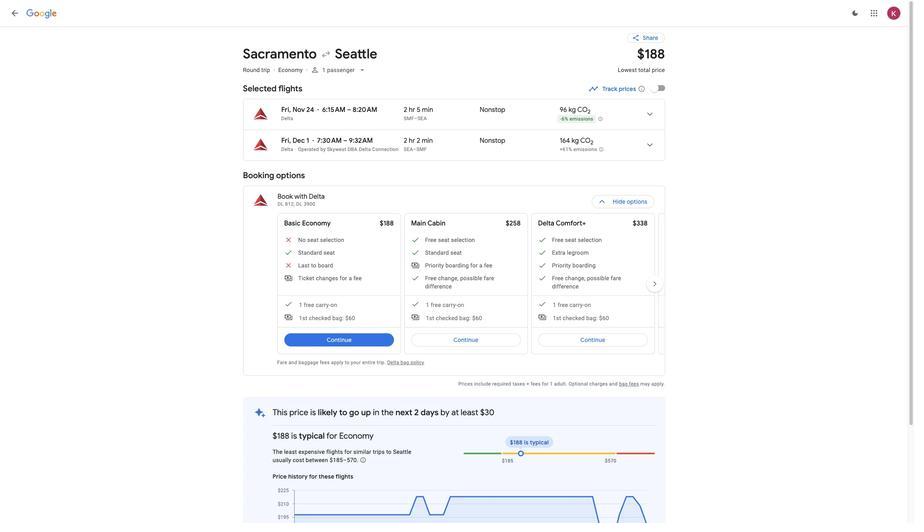 Task type: describe. For each thing, give the bounding box(es) containing it.
the
[[381, 408, 394, 418]]

at
[[452, 408, 459, 418]]

typical for $188 is typical for economy
[[299, 432, 325, 442]]

+61%
[[560, 147, 572, 153]]

by inside list
[[320, 147, 326, 153]]

policy
[[411, 360, 424, 366]]

standard for economy
[[298, 250, 322, 256]]

1 continue button from the left
[[284, 331, 394, 350]]

operated
[[298, 147, 319, 153]]

1 free carry-on for basic economy
[[299, 302, 337, 309]]

on for cabin
[[458, 302, 464, 309]]

these
[[319, 474, 334, 481]]

164
[[560, 137, 570, 145]]

priority boarding
[[552, 263, 596, 269]]

no seat selection
[[298, 237, 344, 244]]

delta down fri, dec 1
[[281, 147, 293, 153]]

is for $188 is typical
[[524, 439, 529, 447]]

on for economy
[[331, 302, 337, 309]]

continue for main cabin
[[453, 337, 478, 344]]

options for hide options
[[627, 198, 648, 206]]

$60 for cabin
[[472, 315, 482, 322]]

5
[[417, 106, 421, 114]]

3900
[[304, 202, 315, 207]]

next
[[396, 408, 412, 418]]

6%
[[562, 116, 568, 122]]

basic
[[284, 220, 301, 228]]

1 passenger button
[[308, 60, 370, 80]]

prices
[[458, 382, 473, 387]]

$185
[[502, 459, 514, 464]]

round trip
[[243, 67, 270, 73]]

2 horizontal spatial  image
[[306, 67, 308, 73]]

your
[[351, 360, 361, 366]]

– inside 2 hr 5 min smf – sea
[[414, 116, 418, 122]]

apply
[[331, 360, 344, 366]]

loading results progress bar
[[0, 26, 908, 28]]

trips
[[373, 449, 385, 456]]

last to board
[[298, 263, 333, 269]]

9:32 am
[[349, 137, 373, 145]]

booking options
[[243, 171, 305, 181]]

a for priority boarding for a fee
[[479, 263, 483, 269]]

to inside the least expensive flights for similar trips to seattle usually cost between $185–570.
[[386, 449, 392, 456]]

possible for delta comfort+
[[587, 275, 609, 282]]

the
[[273, 449, 283, 456]]

seat up priority boarding for a fee
[[451, 250, 462, 256]]

free change, possible fare difference for comfort+
[[552, 275, 621, 290]]

7:30 am – 9:32 am
[[317, 137, 373, 145]]

book with delta dl 812, dl 3900
[[278, 193, 325, 207]]

$188 for $188 is typical
[[510, 439, 523, 447]]

1st for economy
[[299, 315, 307, 322]]

share
[[643, 34, 658, 42]]

change appearance image
[[845, 3, 865, 23]]

1st checked bag: $60 for main cabin
[[426, 315, 482, 322]]

7:30 am
[[317, 137, 342, 145]]

sea inside 2 hr 2 min sea – smf
[[404, 147, 413, 153]]

sacramento
[[243, 46, 317, 63]]

a for ticket changes for a fee
[[349, 275, 352, 282]]

seat for economy
[[307, 237, 319, 244]]

go back image
[[10, 8, 20, 18]]

1 vertical spatial price
[[289, 408, 308, 418]]

1 vertical spatial economy
[[302, 220, 331, 228]]

share button
[[627, 33, 665, 43]]

price
[[273, 474, 287, 481]]

connection
[[372, 147, 399, 153]]

history
[[288, 474, 308, 481]]

0 vertical spatial emissions
[[570, 116, 593, 122]]

entire
[[362, 360, 375, 366]]

similar
[[353, 449, 371, 456]]

to right last
[[311, 263, 316, 269]]

seattle inside the least expensive flights for similar trips to seattle usually cost between $185–570.
[[393, 449, 412, 456]]

96
[[560, 106, 567, 114]]

carry- for main cabin
[[443, 302, 458, 309]]

0 horizontal spatial fees
[[320, 360, 330, 366]]

board
[[318, 263, 333, 269]]

price history for these flights
[[273, 474, 353, 481]]

nonstop flight. element for 2 hr 5 min
[[480, 106, 505, 115]]

last
[[298, 263, 310, 269]]

2 hr 2 min sea – smf
[[404, 137, 433, 153]]

2 inside 2 hr 5 min smf – sea
[[404, 106, 407, 114]]

total duration 2 hr 2 min. element
[[404, 137, 480, 146]]

free seat selection for delta comfort+
[[552, 237, 602, 244]]

main
[[411, 220, 426, 228]]

2 vertical spatial flights
[[336, 474, 353, 481]]

1 dl from the left
[[278, 202, 284, 207]]

min for 2 hr 5 min
[[422, 106, 433, 114]]

0 horizontal spatial bag
[[401, 360, 409, 366]]

1 horizontal spatial fees
[[531, 382, 541, 387]]

1 horizontal spatial is
[[310, 408, 316, 418]]

free down the main cabin
[[425, 237, 437, 244]]

$188 lowest total price
[[618, 46, 665, 73]]

to left your
[[345, 360, 350, 366]]

seat for cabin
[[438, 237, 450, 244]]

fri, nov 24
[[281, 106, 314, 114]]

$185–570.
[[330, 458, 358, 464]]

6:15 am – 8:20 am
[[322, 106, 377, 114]]

learn more about tracked prices image
[[638, 85, 645, 93]]

Arrival time: 9:32 AM. text field
[[349, 137, 373, 145]]

flights inside the least expensive flights for similar trips to seattle usually cost between $185–570.
[[326, 449, 343, 456]]

+61% emissions
[[560, 147, 597, 153]]

0 vertical spatial seattle
[[335, 46, 377, 63]]

total duration 2 hr 5 min. element
[[404, 106, 480, 115]]

$30
[[480, 408, 494, 418]]

fare
[[277, 360, 287, 366]]

96 kg co 2
[[560, 106, 591, 115]]

the least expensive flights for similar trips to seattle usually cost between $185–570.
[[273, 449, 412, 464]]

$188 for $188 is typical for economy
[[273, 432, 289, 442]]

usually
[[273, 458, 291, 464]]

seat up board
[[324, 250, 335, 256]]

smf inside 2 hr 2 min sea – smf
[[417, 147, 427, 153]]

baggage
[[299, 360, 319, 366]]

$188 is typical
[[510, 439, 549, 447]]

flight details. departing flight on friday, november 24. leaves sacramento international airport at 6:15 am on friday, november 24 and arrives at seattle-tacoma international airport at 8:20 am on friday, november 24. image
[[640, 104, 660, 124]]

free seat selection for main cabin
[[425, 237, 475, 244]]

hide
[[613, 198, 626, 206]]

free for comfort+
[[558, 302, 568, 309]]

$60 for comfort+
[[599, 315, 609, 322]]

fare for $338
[[611, 275, 621, 282]]

188 us dollars element
[[637, 46, 665, 63]]

2 dl from the left
[[296, 202, 302, 207]]

dba
[[348, 147, 358, 153]]

least inside the least expensive flights for similar trips to seattle usually cost between $185–570.
[[284, 449, 297, 456]]

hide options
[[613, 198, 648, 206]]

difference for comfort+
[[552, 284, 579, 290]]

taxes
[[513, 382, 525, 387]]

6:15 am
[[322, 106, 345, 114]]

free change, possible fare difference for cabin
[[425, 275, 494, 290]]

required
[[492, 382, 511, 387]]

price inside $188 lowest total price
[[652, 67, 665, 73]]

bag: for comfort+
[[586, 315, 598, 322]]

$570
[[605, 459, 617, 464]]

standard for cabin
[[425, 250, 449, 256]]

up
[[361, 408, 371, 418]]

standard seat for cabin
[[425, 250, 462, 256]]

difference for cabin
[[425, 284, 452, 290]]

1 inside popup button
[[322, 67, 326, 73]]

to left go
[[339, 408, 347, 418]]

free up extra
[[552, 237, 564, 244]]

first checked bag costs 60 us dollars element for main cabin
[[411, 314, 482, 323]]

in
[[373, 408, 379, 418]]

selection for cabin
[[451, 237, 475, 244]]

kg for 96
[[569, 106, 576, 114]]

book
[[278, 193, 293, 201]]

delta comfort+
[[538, 220, 586, 228]]

first checked bag costs 60 us dollars element for delta comfort+
[[538, 314, 609, 323]]

prices
[[619, 85, 636, 93]]

hr for 2
[[409, 137, 415, 145]]

+
[[527, 382, 529, 387]]

carry- for delta comfort+
[[570, 302, 585, 309]]

fare and baggage fees apply to your entire trip. delta bag policy
[[277, 360, 424, 366]]

delta right trip.
[[387, 360, 399, 366]]

checked for delta comfort+
[[563, 315, 585, 322]]



Task type: vqa. For each thing, say whether or not it's contained in the screenshot.
SEND to the left
no



Task type: locate. For each thing, give the bounding box(es) containing it.
1 1 free carry-on from the left
[[299, 302, 337, 309]]

2 inside "96 kg co 2"
[[588, 108, 591, 115]]

seattle right trips
[[393, 449, 412, 456]]

2 priority from the left
[[552, 263, 571, 269]]

nonstop for 2 hr 5 min
[[480, 106, 505, 114]]

2 standard seat from the left
[[425, 250, 462, 256]]

2 horizontal spatial carry-
[[570, 302, 585, 309]]

price right this
[[289, 408, 308, 418]]

change, for delta comfort+
[[565, 275, 586, 282]]

$188 down share
[[637, 46, 665, 63]]

$188
[[637, 46, 665, 63], [380, 220, 394, 228], [273, 432, 289, 442], [510, 439, 523, 447]]

0 horizontal spatial standard
[[298, 250, 322, 256]]

1 priority from the left
[[425, 263, 444, 269]]

boarding
[[446, 263, 469, 269], [573, 263, 596, 269]]

3 checked from the left
[[563, 315, 585, 322]]

delta left comfort+
[[538, 220, 554, 228]]

$60
[[345, 315, 355, 322], [472, 315, 482, 322], [599, 315, 609, 322]]

on for comfort+
[[585, 302, 591, 309]]

– up "operated by skywest dba delta connection"
[[343, 137, 347, 145]]

2 first checked bag costs 60 us dollars element from the left
[[411, 314, 482, 323]]

is
[[310, 408, 316, 418], [291, 432, 297, 442], [524, 439, 529, 447]]

0 vertical spatial kg
[[569, 106, 576, 114]]

3 free from the left
[[558, 302, 568, 309]]

carry- down priority boarding for a fee
[[443, 302, 458, 309]]

main content containing sacramento
[[243, 26, 788, 524]]

bag fees button
[[619, 382, 639, 387]]

delta down 9:32 am
[[359, 147, 371, 153]]

1 hr from the top
[[409, 106, 415, 114]]

1 vertical spatial and
[[609, 382, 618, 387]]

options inside hide options dropdown button
[[627, 198, 648, 206]]

price right total
[[652, 67, 665, 73]]

2 hr from the top
[[409, 137, 415, 145]]

1 horizontal spatial fee
[[484, 263, 492, 269]]

$258
[[506, 220, 521, 228]]

0 horizontal spatial seattle
[[335, 46, 377, 63]]

flight details. return flight on friday, december 1. leaves seattle-tacoma international airport at 7:30 am on friday, december 1 and arrives at sacramento international airport at 9:32 am on friday, december 1. image
[[640, 135, 660, 155]]

Arrival time: 8:20 AM. text field
[[353, 106, 377, 114]]

0 horizontal spatial is
[[291, 432, 297, 442]]

carry- for basic economy
[[316, 302, 331, 309]]

1 nonstop from the top
[[480, 106, 505, 114]]

basic economy
[[284, 220, 331, 228]]

– down total duration 2 hr 2 min. element
[[413, 147, 417, 153]]

2 fare from the left
[[611, 275, 621, 282]]

2 continue from the left
[[453, 337, 478, 344]]

checked
[[309, 315, 331, 322], [436, 315, 458, 322], [563, 315, 585, 322]]

fri, for fri, dec 1
[[281, 137, 291, 145]]

1 horizontal spatial priority
[[552, 263, 571, 269]]

 image down fri, dec 1
[[295, 147, 296, 153]]

0 horizontal spatial $60
[[345, 315, 355, 322]]

Sacramento to Seattle and back text field
[[243, 46, 608, 63]]

and right fare
[[289, 360, 297, 366]]

continue button for delta
[[538, 331, 648, 350]]

emissions down 164 kg co 2
[[574, 147, 597, 153]]

None text field
[[618, 46, 665, 81]]

free change, possible fare difference down priority boarding on the right
[[552, 275, 621, 290]]

passenger
[[327, 67, 355, 73]]

2 horizontal spatial 1st checked bag: $60
[[553, 315, 609, 322]]

none text field containing $188
[[618, 46, 665, 81]]

1 horizontal spatial price
[[652, 67, 665, 73]]

1 horizontal spatial a
[[479, 263, 483, 269]]

fri, left nov at the top
[[281, 106, 291, 114]]

1 on from the left
[[331, 302, 337, 309]]

1 vertical spatial hr
[[409, 137, 415, 145]]

1 selection from the left
[[320, 237, 344, 244]]

hr down 2 hr 5 min smf – sea
[[409, 137, 415, 145]]

1 vertical spatial smf
[[417, 147, 427, 153]]

2 change, from the left
[[565, 275, 586, 282]]

ticket changes for a fee
[[298, 275, 362, 282]]

co inside 164 kg co 2
[[580, 137, 591, 145]]

2 free change, possible fare difference from the left
[[552, 275, 621, 290]]

2 horizontal spatial 1st
[[553, 315, 561, 322]]

fee
[[484, 263, 492, 269], [354, 275, 362, 282]]

0 vertical spatial min
[[422, 106, 433, 114]]

track
[[603, 85, 618, 93]]

free seat selection down cabin
[[425, 237, 475, 244]]

boarding for main cabin
[[446, 263, 469, 269]]

1 horizontal spatial free seat selection
[[552, 237, 602, 244]]

2 possible from the left
[[587, 275, 609, 282]]

sea
[[418, 116, 427, 122], [404, 147, 413, 153]]

– down 5
[[414, 116, 418, 122]]

fee for ticket changes for a fee
[[354, 275, 362, 282]]

priority
[[425, 263, 444, 269], [552, 263, 571, 269]]

1 free seat selection from the left
[[425, 237, 475, 244]]

$188 up $185
[[510, 439, 523, 447]]

kg up +61% emissions
[[572, 137, 579, 145]]

1 horizontal spatial smf
[[417, 147, 427, 153]]

hr inside 2 hr 5 min smf – sea
[[409, 106, 415, 114]]

options
[[276, 171, 305, 181], [627, 198, 648, 206]]

1st for cabin
[[426, 315, 434, 322]]

0 horizontal spatial dl
[[278, 202, 284, 207]]

possible down priority boarding for a fee
[[460, 275, 482, 282]]

first checked bag costs 60 us dollars element
[[284, 314, 355, 323], [411, 314, 482, 323], [538, 314, 609, 323]]

0 horizontal spatial free seat selection
[[425, 237, 475, 244]]

1st checked bag: $60 for delta comfort+
[[553, 315, 609, 322]]

include
[[474, 382, 491, 387]]

0 horizontal spatial sea
[[404, 147, 413, 153]]

fri, for fri, nov 24
[[281, 106, 291, 114]]

0 horizontal spatial smf
[[404, 116, 414, 122]]

fri, left dec
[[281, 137, 291, 145]]

free down priority boarding on the right
[[552, 275, 564, 282]]

0 horizontal spatial a
[[349, 275, 352, 282]]

0 horizontal spatial on
[[331, 302, 337, 309]]

1 vertical spatial least
[[284, 449, 297, 456]]

smf inside 2 hr 5 min smf – sea
[[404, 116, 414, 122]]

0 horizontal spatial free
[[304, 302, 314, 309]]

0 horizontal spatial price
[[289, 408, 308, 418]]

with
[[294, 193, 307, 201]]

cost
[[293, 458, 304, 464]]

3 selection from the left
[[578, 237, 602, 244]]

seat for comfort+
[[565, 237, 576, 244]]

change, down priority boarding on the right
[[565, 275, 586, 282]]

2 nonstop from the top
[[480, 137, 505, 145]]

0 horizontal spatial selection
[[320, 237, 344, 244]]

hide options button
[[592, 192, 655, 212]]

0 horizontal spatial  image
[[273, 67, 275, 73]]

2 horizontal spatial selection
[[578, 237, 602, 244]]

3 continue button from the left
[[538, 331, 648, 350]]

1 horizontal spatial free
[[431, 302, 441, 309]]

0 horizontal spatial standard seat
[[298, 250, 335, 256]]

continue button for main
[[411, 331, 521, 350]]

and right charges at the bottom of the page
[[609, 382, 618, 387]]

$338
[[633, 220, 648, 228]]

1 difference from the left
[[425, 284, 452, 290]]

fee for priority boarding for a fee
[[484, 263, 492, 269]]

free seat selection up legroom
[[552, 237, 602, 244]]

nonstop flight. element
[[480, 106, 505, 115], [480, 137, 505, 146]]

0 vertical spatial nonstop flight. element
[[480, 106, 505, 115]]

2 inside 164 kg co 2
[[591, 139, 594, 146]]

by left at
[[441, 408, 450, 418]]

1 continue from the left
[[327, 337, 352, 344]]

1 possible from the left
[[460, 275, 482, 282]]

fri, dec 1
[[281, 137, 309, 145]]

1st for comfort+
[[553, 315, 561, 322]]

this
[[273, 408, 288, 418]]

1 horizontal spatial first checked bag costs 60 us dollars element
[[411, 314, 482, 323]]

main content
[[243, 26, 788, 524]]

co up +61% emissions
[[580, 137, 591, 145]]

sea inside 2 hr 5 min smf – sea
[[418, 116, 427, 122]]

1 horizontal spatial selection
[[451, 237, 475, 244]]

lowest
[[618, 67, 637, 73]]

min inside 2 hr 5 min smf – sea
[[422, 106, 433, 114]]

selection for comfort+
[[578, 237, 602, 244]]

fare down priority boarding for a fee
[[484, 275, 494, 282]]

fri,
[[281, 106, 291, 114], [281, 137, 291, 145]]

economy down sacramento
[[278, 67, 303, 73]]

2 horizontal spatial first checked bag costs 60 us dollars element
[[538, 314, 609, 323]]

selection up legroom
[[578, 237, 602, 244]]

1 free carry-on for delta comfort+
[[553, 302, 591, 309]]

3 continue from the left
[[580, 337, 605, 344]]

nonstop
[[480, 106, 505, 114], [480, 137, 505, 145]]

1 horizontal spatial continue
[[453, 337, 478, 344]]

free for economy
[[304, 302, 314, 309]]

standard seat for economy
[[298, 250, 335, 256]]

$188 for $188 lowest total price
[[637, 46, 665, 63]]

1 free from the left
[[304, 302, 314, 309]]

continue for delta comfort+
[[580, 337, 605, 344]]

0 vertical spatial hr
[[409, 106, 415, 114]]

seat right no on the top left of page
[[307, 237, 319, 244]]

2 horizontal spatial fees
[[629, 382, 639, 387]]

 image down sacramento
[[306, 67, 308, 73]]

0 horizontal spatial possible
[[460, 275, 482, 282]]

1 fri, from the top
[[281, 106, 291, 114]]

seat
[[307, 237, 319, 244], [438, 237, 450, 244], [565, 237, 576, 244], [324, 250, 335, 256], [451, 250, 462, 256]]

2 horizontal spatial bag:
[[586, 315, 598, 322]]

typical
[[299, 432, 325, 442], [530, 439, 549, 447]]

first checked bag costs 60 us dollars element for basic economy
[[284, 314, 355, 323]]

1 vertical spatial kg
[[572, 137, 579, 145]]

min right 5
[[422, 106, 433, 114]]

possible for main cabin
[[460, 275, 482, 282]]

2 selection from the left
[[451, 237, 475, 244]]

0 vertical spatial sea
[[418, 116, 427, 122]]

bag: for cabin
[[459, 315, 471, 322]]

difference
[[425, 284, 452, 290], [552, 284, 579, 290]]

typical for $188 is typical
[[530, 439, 549, 447]]

2 nonstop flight. element from the top
[[480, 137, 505, 146]]

– inside 2 hr 2 min sea – smf
[[413, 147, 417, 153]]

economy
[[278, 67, 303, 73], [302, 220, 331, 228], [339, 432, 374, 442]]

2 difference from the left
[[552, 284, 579, 290]]

0 vertical spatial economy
[[278, 67, 303, 73]]

1 horizontal spatial standard seat
[[425, 250, 462, 256]]

0 horizontal spatial continue
[[327, 337, 352, 344]]

2 hr 5 min smf – sea
[[404, 106, 433, 122]]

0 horizontal spatial and
[[289, 360, 297, 366]]

1 vertical spatial a
[[349, 275, 352, 282]]

next image
[[645, 274, 665, 294]]

2 continue button from the left
[[411, 331, 521, 350]]

sea down 5
[[418, 116, 427, 122]]

extra
[[552, 250, 566, 256]]

min
[[422, 106, 433, 114], [422, 137, 433, 145]]

1 free carry-on for main cabin
[[426, 302, 464, 309]]

flights up fri, nov 24
[[278, 84, 302, 94]]

list containing fri, nov 24
[[243, 99, 665, 161]]

cabin
[[428, 220, 446, 228]]

1 horizontal spatial standard
[[425, 250, 449, 256]]

1 $60 from the left
[[345, 315, 355, 322]]

bag
[[401, 360, 409, 366], [619, 382, 628, 387]]

smf down total duration 2 hr 2 min. element
[[417, 147, 427, 153]]

3 on from the left
[[585, 302, 591, 309]]

1 1st from the left
[[299, 315, 307, 322]]

1 horizontal spatial dl
[[296, 202, 302, 207]]

emissions down "96 kg co 2"
[[570, 116, 593, 122]]

1 horizontal spatial boarding
[[573, 263, 596, 269]]

1 horizontal spatial fare
[[611, 275, 621, 282]]

2 checked from the left
[[436, 315, 458, 322]]

carry-
[[316, 302, 331, 309], [443, 302, 458, 309], [570, 302, 585, 309]]

2 vertical spatial economy
[[339, 432, 374, 442]]

free change, possible fare difference down priority boarding for a fee
[[425, 275, 494, 290]]

fare for $258
[[484, 275, 494, 282]]

2 standard from the left
[[425, 250, 449, 256]]

difference down priority boarding for a fee
[[425, 284, 452, 290]]

1 1st checked bag: $60 from the left
[[299, 315, 355, 322]]

1 horizontal spatial change,
[[565, 275, 586, 282]]

least right at
[[461, 408, 478, 418]]

1 horizontal spatial seattle
[[393, 449, 412, 456]]

0 horizontal spatial 1st checked bag: $60
[[299, 315, 355, 322]]

0 vertical spatial and
[[289, 360, 297, 366]]

fees left "apply"
[[320, 360, 330, 366]]

1 horizontal spatial carry-
[[443, 302, 458, 309]]

1 free change, possible fare difference from the left
[[425, 275, 494, 290]]

days
[[421, 408, 439, 418]]

co inside "96 kg co 2"
[[577, 106, 588, 114]]

Flight numbers DL 812, DL 3900 text field
[[278, 202, 315, 207]]

kg right 96
[[569, 106, 576, 114]]

selection up board
[[320, 237, 344, 244]]

priority for comfort+
[[552, 263, 571, 269]]

options for booking options
[[276, 171, 305, 181]]

delta
[[281, 116, 293, 122], [281, 147, 293, 153], [359, 147, 371, 153], [309, 193, 325, 201], [538, 220, 554, 228], [387, 360, 399, 366]]

carry- down priority boarding on the right
[[570, 302, 585, 309]]

1 vertical spatial co
[[580, 137, 591, 145]]

dl down "with"
[[296, 202, 302, 207]]

priority boarding for a fee
[[425, 263, 492, 269]]

may
[[640, 382, 650, 387]]

$188 inside $188 lowest total price
[[637, 46, 665, 63]]

1 horizontal spatial by
[[441, 408, 450, 418]]

on
[[331, 302, 337, 309], [458, 302, 464, 309], [585, 302, 591, 309]]

sea right connection
[[404, 147, 413, 153]]

boarding for delta comfort+
[[573, 263, 596, 269]]

track prices
[[603, 85, 636, 93]]

and
[[289, 360, 297, 366], [609, 382, 618, 387]]

hr
[[409, 106, 415, 114], [409, 137, 415, 145]]

1 standard from the left
[[298, 250, 322, 256]]

co up -6% emissions
[[577, 106, 588, 114]]

seattle up passenger
[[335, 46, 377, 63]]

learn more about price insights image
[[360, 458, 367, 464]]

bag left may
[[619, 382, 628, 387]]

0 horizontal spatial bag:
[[332, 315, 344, 322]]

$188 is typical for economy
[[273, 432, 374, 442]]

$188 for $188
[[380, 220, 394, 228]]

Departure time: 7:30 AM. text field
[[317, 137, 342, 145]]

min for 2 hr 2 min
[[422, 137, 433, 145]]

2 horizontal spatial free
[[558, 302, 568, 309]]

kg inside "96 kg co 2"
[[569, 106, 576, 114]]

1 first checked bag costs 60 us dollars element from the left
[[284, 314, 355, 323]]

smf up 2 hr 2 min sea – smf
[[404, 116, 414, 122]]

1 vertical spatial fee
[[354, 275, 362, 282]]

2 horizontal spatial 1 free carry-on
[[553, 302, 591, 309]]

2 $60 from the left
[[472, 315, 482, 322]]

-
[[560, 116, 562, 122]]

$60 for economy
[[345, 315, 355, 322]]

2 free from the left
[[431, 302, 441, 309]]

changes
[[316, 275, 338, 282]]

departing flight on friday, november 24. leaves sacramento international airport at 6:15 am on friday, november 24 and arrives at seattle-tacoma international airport at 8:20 am on friday, november 24. element
[[281, 106, 377, 114]]

1 horizontal spatial possible
[[587, 275, 609, 282]]

1 horizontal spatial continue button
[[411, 331, 521, 350]]

1 bag: from the left
[[332, 315, 344, 322]]

1 nonstop flight. element from the top
[[480, 106, 505, 115]]

flights up $185–570.
[[326, 449, 343, 456]]

extra legroom
[[552, 250, 589, 256]]

min down 2 hr 5 min smf – sea
[[422, 137, 433, 145]]

kg inside 164 kg co 2
[[572, 137, 579, 145]]

expensive
[[298, 449, 325, 456]]

0 horizontal spatial free change, possible fare difference
[[425, 275, 494, 290]]

hr left 5
[[409, 106, 415, 114]]

0 horizontal spatial least
[[284, 449, 297, 456]]

2 fri, from the top
[[281, 137, 291, 145]]

1 horizontal spatial and
[[609, 382, 618, 387]]

2 horizontal spatial checked
[[563, 315, 585, 322]]

skywest
[[327, 147, 346, 153]]

change, down priority boarding for a fee
[[438, 275, 459, 282]]

delta up 3900
[[309, 193, 325, 201]]

 image
[[273, 67, 275, 73], [306, 67, 308, 73], [295, 147, 296, 153]]

2 horizontal spatial is
[[524, 439, 529, 447]]

0 horizontal spatial by
[[320, 147, 326, 153]]

Departure time: 6:15 AM. text field
[[322, 106, 345, 114]]

1 change, from the left
[[438, 275, 459, 282]]

flights
[[278, 84, 302, 94], [326, 449, 343, 456], [336, 474, 353, 481]]

1 standard seat from the left
[[298, 250, 335, 256]]

1 horizontal spatial 1st checked bag: $60
[[426, 315, 482, 322]]

1 boarding from the left
[[446, 263, 469, 269]]

3 $60 from the left
[[599, 315, 609, 322]]

1 vertical spatial bag
[[619, 382, 628, 387]]

possible down priority boarding on the right
[[587, 275, 609, 282]]

free down priority boarding for a fee
[[425, 275, 437, 282]]

812,
[[285, 202, 295, 207]]

priority for cabin
[[425, 263, 444, 269]]

possible
[[460, 275, 482, 282], [587, 275, 609, 282]]

fees right +
[[531, 382, 541, 387]]

164 kg co 2
[[560, 137, 594, 146]]

0 vertical spatial by
[[320, 147, 326, 153]]

0 horizontal spatial continue button
[[284, 331, 394, 350]]

bag left "policy"
[[401, 360, 409, 366]]

bag:
[[332, 315, 344, 322], [459, 315, 471, 322], [586, 315, 598, 322]]

3 1 free carry-on from the left
[[553, 302, 591, 309]]

standard
[[298, 250, 322, 256], [425, 250, 449, 256]]

standard seat
[[298, 250, 335, 256], [425, 250, 462, 256]]

dl down book
[[278, 202, 284, 207]]

0 horizontal spatial 1st
[[299, 315, 307, 322]]

difference down priority boarding on the right
[[552, 284, 579, 290]]

0 horizontal spatial boarding
[[446, 263, 469, 269]]

 image right 'trip'
[[273, 67, 275, 73]]

round
[[243, 67, 260, 73]]

co for 164 kg co
[[580, 137, 591, 145]]

for
[[470, 263, 478, 269], [340, 275, 347, 282], [542, 382, 549, 387], [326, 432, 337, 442], [344, 449, 352, 456], [309, 474, 317, 481]]

2 boarding from the left
[[573, 263, 596, 269]]

$188 left 'main'
[[380, 220, 394, 228]]

is for $188 is typical for economy
[[291, 432, 297, 442]]

1 horizontal spatial sea
[[418, 116, 427, 122]]

economy up no seat selection
[[302, 220, 331, 228]]

seat down cabin
[[438, 237, 450, 244]]

1 vertical spatial flights
[[326, 449, 343, 456]]

standard up last to board
[[298, 250, 322, 256]]

2 on from the left
[[458, 302, 464, 309]]

economy up similar on the bottom of the page
[[339, 432, 374, 442]]

list inside "main content"
[[243, 99, 665, 161]]

2 1 free carry-on from the left
[[426, 302, 464, 309]]

1 vertical spatial nonstop flight. element
[[480, 137, 505, 146]]

emissions
[[570, 116, 593, 122], [574, 147, 597, 153]]

operated by skywest dba delta connection
[[298, 147, 399, 153]]

co for 96 kg co
[[577, 106, 588, 114]]

list
[[243, 99, 665, 161]]

standard seat up last to board
[[298, 250, 335, 256]]

0 horizontal spatial difference
[[425, 284, 452, 290]]

free seat selection
[[425, 237, 475, 244], [552, 237, 602, 244]]

1 vertical spatial by
[[441, 408, 450, 418]]

0 vertical spatial least
[[461, 408, 478, 418]]

for inside the least expensive flights for similar trips to seattle usually cost between $185–570.
[[344, 449, 352, 456]]

standard seat up priority boarding for a fee
[[425, 250, 462, 256]]

0 horizontal spatial fare
[[484, 275, 494, 282]]

2 horizontal spatial on
[[585, 302, 591, 309]]

kg for 164
[[572, 137, 579, 145]]

by down 'return flight on friday, december 1. leaves seattle-tacoma international airport at 7:30 am on friday, december 1 and arrives at sacramento international airport at 9:32 am on friday, december 1.' element
[[320, 147, 326, 153]]

delta bag policy link
[[387, 360, 424, 366]]

delta inside book with delta dl 812, dl 3900
[[309, 193, 325, 201]]

price
[[652, 67, 665, 73], [289, 408, 308, 418]]

likely
[[318, 408, 337, 418]]

1 checked from the left
[[309, 315, 331, 322]]

options up book
[[276, 171, 305, 181]]

fees left may
[[629, 382, 639, 387]]

flights down $185–570.
[[336, 474, 353, 481]]

3 1st checked bag: $60 from the left
[[553, 315, 609, 322]]

charges
[[589, 382, 608, 387]]

3 bag: from the left
[[586, 315, 598, 322]]

1 carry- from the left
[[316, 302, 331, 309]]

– right 6:15 am
[[347, 106, 351, 114]]

standard up priority boarding for a fee
[[425, 250, 449, 256]]

legroom
[[567, 250, 589, 256]]

hr inside 2 hr 2 min sea – smf
[[409, 137, 415, 145]]

1st checked bag: $60 for basic economy
[[299, 315, 355, 322]]

3 carry- from the left
[[570, 302, 585, 309]]

2 horizontal spatial $60
[[599, 315, 609, 322]]

-6% emissions
[[560, 116, 593, 122]]

delta down fri, nov 24
[[281, 116, 293, 122]]

price history graph image
[[272, 488, 655, 524]]

selection for economy
[[320, 237, 344, 244]]

least up cost
[[284, 449, 297, 456]]

0 vertical spatial co
[[577, 106, 588, 114]]

min inside 2 hr 2 min sea – smf
[[422, 137, 433, 145]]

0 horizontal spatial checked
[[309, 315, 331, 322]]

bag: for economy
[[332, 315, 344, 322]]

apply.
[[651, 382, 665, 387]]

3 first checked bag costs 60 us dollars element from the left
[[538, 314, 609, 323]]

dec
[[293, 137, 305, 145]]

fare left the next icon
[[611, 275, 621, 282]]

options right hide
[[627, 198, 648, 206]]

seat up extra legroom
[[565, 237, 576, 244]]

0 vertical spatial fee
[[484, 263, 492, 269]]

nonstop for 2 hr 2 min
[[480, 137, 505, 145]]

main cabin
[[411, 220, 446, 228]]

free change, possible fare difference
[[425, 275, 494, 290], [552, 275, 621, 290]]

0 vertical spatial flights
[[278, 84, 302, 94]]

trip.
[[377, 360, 386, 366]]

nonstop flight. element for 2 hr 2 min
[[480, 137, 505, 146]]

1 horizontal spatial least
[[461, 408, 478, 418]]

checked for basic economy
[[309, 315, 331, 322]]

2 carry- from the left
[[443, 302, 458, 309]]

to right trips
[[386, 449, 392, 456]]

1
[[322, 67, 326, 73], [306, 137, 309, 145], [299, 302, 302, 309], [426, 302, 429, 309], [553, 302, 556, 309], [550, 382, 553, 387]]

2 free seat selection from the left
[[552, 237, 602, 244]]

fees
[[320, 360, 330, 366], [531, 382, 541, 387], [629, 382, 639, 387]]

1 horizontal spatial  image
[[295, 147, 296, 153]]

checked for main cabin
[[436, 315, 458, 322]]

change,
[[438, 275, 459, 282], [565, 275, 586, 282]]

1 vertical spatial options
[[627, 198, 648, 206]]

2 bag: from the left
[[459, 315, 471, 322]]

3 1st from the left
[[553, 315, 561, 322]]

this price is likely to go up in the next 2 days by at least $30
[[273, 408, 494, 418]]

price history graph application
[[272, 488, 655, 524]]

change, for main cabin
[[438, 275, 459, 282]]

return flight on friday, december 1. leaves seattle-tacoma international airport at 7:30 am on friday, december 1 and arrives at sacramento international airport at 9:32 am on friday, december 1. element
[[281, 137, 373, 145]]

2 1st from the left
[[426, 315, 434, 322]]

1 vertical spatial emissions
[[574, 147, 597, 153]]

trip
[[261, 67, 270, 73]]

free for cabin
[[431, 302, 441, 309]]

1 fare from the left
[[484, 275, 494, 282]]

adult.
[[554, 382, 567, 387]]

hr for 5
[[409, 106, 415, 114]]

selection up priority boarding for a fee
[[451, 237, 475, 244]]

between
[[306, 458, 328, 464]]

$188 up the
[[273, 432, 289, 442]]

2 1st checked bag: $60 from the left
[[426, 315, 482, 322]]

1 horizontal spatial typical
[[530, 439, 549, 447]]

carry- down changes
[[316, 302, 331, 309]]

total
[[639, 67, 650, 73]]



